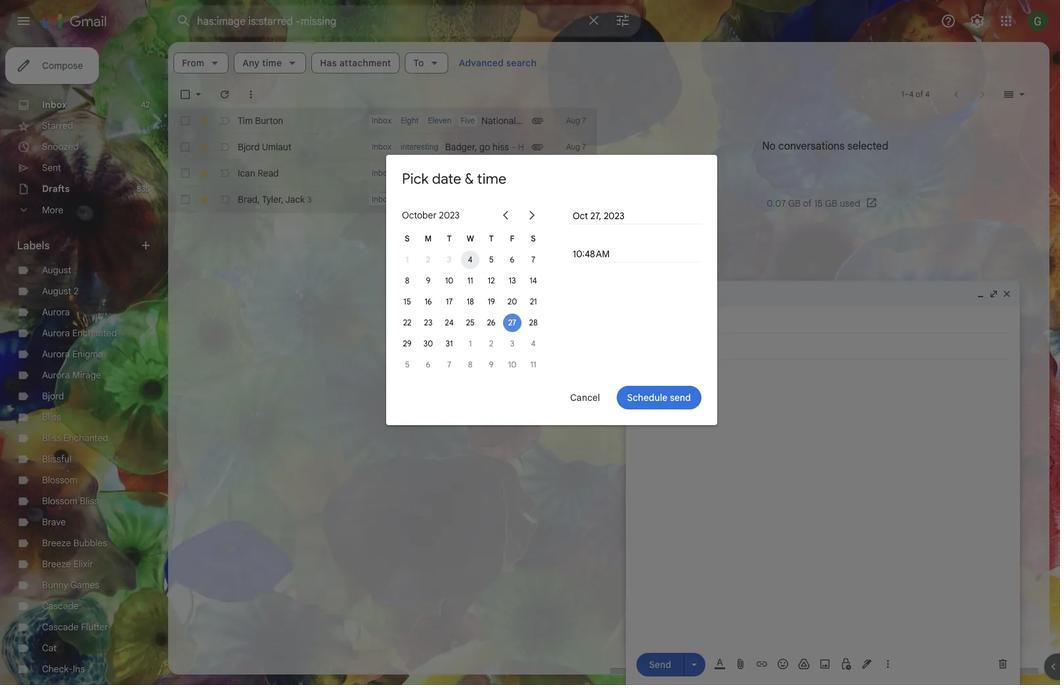 Task type: locate. For each thing, give the bounding box(es) containing it.
gb
[[788, 198, 801, 209], [825, 198, 837, 209]]

25 oct cell
[[460, 313, 481, 334]]

grid
[[397, 229, 544, 376]]

cascade link
[[42, 601, 79, 613]]

1 horizontal spatial 15
[[814, 198, 823, 209]]

1 vertical spatial 3
[[447, 255, 452, 265]]

0 vertical spatial 3
[[308, 195, 312, 205]]

not important switch left bjord umlaut
[[218, 141, 231, 154]]

not important switch left ican
[[218, 167, 231, 180]]

21
[[530, 297, 537, 307]]

umlaut
[[262, 141, 292, 153]]

1 horizontal spatial ,
[[281, 194, 284, 205]]

1 vertical spatial 8
[[468, 360, 473, 370]]

bliss
[[42, 412, 61, 423], [42, 433, 61, 444], [80, 496, 99, 508]]

1 not important switch from the top
[[218, 114, 231, 127]]

2 row from the top
[[168, 134, 597, 160]]

15 right of
[[814, 198, 823, 209]]

3 nov cell
[[502, 334, 523, 355]]

breeze bubbles link
[[42, 538, 107, 550]]

0 horizontal spatial 8
[[405, 276, 410, 286]]

0 vertical spatial blossom
[[42, 475, 77, 487]]

11 for 11 nov 'cell'
[[531, 360, 536, 370]]

bunny inside labels navigation
[[42, 580, 68, 592]]

bjord
[[238, 141, 260, 153], [42, 391, 64, 402]]

s column header left m on the top left of the page
[[397, 229, 418, 250]]

28
[[529, 318, 538, 328]]

2 not important switch from the top
[[218, 141, 231, 154]]

aug 7 right lighthouse
[[566, 116, 586, 126]]

pick
[[402, 170, 429, 188]]

inbox link
[[42, 99, 67, 111], [369, 193, 525, 206]]

0 horizontal spatial gb
[[788, 198, 801, 209]]

1 blossom from the top
[[42, 475, 77, 487]]

t
[[447, 234, 452, 244], [489, 234, 494, 244]]

None search field
[[168, 5, 641, 37]]

1 horizontal spatial 9
[[489, 360, 494, 370]]

4 for 4 oct cell at the top left of page
[[468, 255, 473, 265]]

10 nov cell
[[502, 355, 523, 376]]

1 horizontal spatial 6
[[510, 255, 515, 265]]

row
[[168, 108, 597, 134], [168, 134, 597, 160], [168, 160, 597, 187], [168, 187, 597, 213]]

bjord inside labels navigation
[[42, 391, 64, 402]]

1 vertical spatial 2
[[74, 286, 79, 297]]

1 aurora from the top
[[42, 307, 70, 318]]

1 horizontal spatial 5
[[489, 255, 494, 265]]

15 up 22
[[404, 297, 411, 307]]

0 horizontal spatial 1
[[406, 255, 409, 265]]

aurora up bjord link
[[42, 370, 70, 381]]

0 vertical spatial bunny
[[429, 168, 455, 179]]

2 vertical spatial bliss
[[80, 496, 99, 508]]

check-
[[42, 664, 73, 676]]

15 inside cell
[[404, 297, 411, 307]]

1 horizontal spatial 11
[[531, 360, 536, 370]]

4 down w column header
[[468, 255, 473, 265]]

3 inside brad , tyler , jack 3
[[308, 195, 312, 205]]

17 oct cell
[[439, 292, 460, 313]]

enchanted up enigma
[[72, 328, 117, 339]]

0 vertical spatial bjord
[[238, 141, 260, 153]]

eleven
[[428, 116, 452, 126]]

1 august from the top
[[42, 265, 71, 276]]

row up interesting
[[168, 108, 597, 134]]

3 right 2 oct cell
[[447, 255, 452, 265]]

aug right lighthouse
[[566, 116, 580, 126]]

0 horizontal spatial 6
[[426, 360, 431, 370]]

11 up 18
[[467, 276, 473, 286]]

t column header left w on the top of the page
[[439, 229, 460, 250]]

row containing brad
[[168, 187, 597, 213]]

f
[[510, 234, 515, 244]]

brave link
[[42, 517, 66, 529]]

0 horizontal spatial 3
[[308, 195, 312, 205]]

1 cascade from the top
[[42, 601, 79, 613]]

w column header
[[460, 229, 481, 250]]

,
[[258, 194, 260, 205], [281, 194, 284, 205]]

blossom down the blossom 'link'
[[42, 496, 77, 508]]

18 oct cell
[[460, 292, 481, 313]]

enchanted up 'blissful'
[[63, 433, 108, 444]]

13
[[509, 276, 516, 286]]

1 breeze from the top
[[42, 538, 71, 550]]

1 horizontal spatial 3
[[447, 255, 452, 265]]

t for 1st t column header from right
[[489, 234, 494, 244]]

1 inside cell
[[469, 339, 472, 349]]

august down august link
[[42, 286, 71, 297]]

1 vertical spatial aug
[[566, 142, 580, 152]]

0 vertical spatial inbox link
[[42, 99, 67, 111]]

breeze elixir
[[42, 559, 93, 571]]

26
[[487, 318, 496, 328]]

7 oct cell
[[523, 250, 544, 271]]

2
[[426, 255, 430, 265], [74, 286, 79, 297], [489, 339, 494, 349]]

0 vertical spatial breeze
[[42, 538, 71, 550]]

17
[[446, 297, 453, 307]]

2 blossom from the top
[[42, 496, 77, 508]]

1 , from the left
[[258, 194, 260, 205]]

6 down f column header
[[510, 255, 515, 265]]

2 aug 7 from the top
[[566, 142, 586, 152]]

s left m on the top left of the page
[[405, 234, 410, 244]]

0 horizontal spatial 4
[[468, 255, 473, 265]]

1 vertical spatial 4
[[531, 339, 536, 349]]

gb left used on the top right
[[825, 198, 837, 209]]

t column header
[[439, 229, 460, 250], [481, 229, 502, 250]]

not important switch left brad
[[218, 193, 231, 206]]

2 aurora from the top
[[42, 328, 70, 339]]

august 2 link
[[42, 286, 79, 297]]

5 for the "5 nov" cell
[[405, 360, 410, 370]]

3 inside 3 nov "cell"
[[510, 339, 515, 349]]

s column header
[[397, 229, 418, 250], [523, 229, 544, 250]]

refresh image
[[218, 88, 231, 101]]

aurora down aurora link
[[42, 328, 70, 339]]

not important switch left "tim"
[[218, 114, 231, 127]]

1 horizontal spatial s column header
[[523, 229, 544, 250]]

not important switch
[[218, 114, 231, 127], [218, 141, 231, 154], [218, 167, 231, 180], [218, 193, 231, 206]]

42
[[141, 100, 150, 110]]

19 oct cell
[[481, 292, 502, 313]]

not important switch for bjord
[[218, 141, 231, 154]]

image.png]
[[498, 168, 545, 179]]

s
[[405, 234, 410, 244], [531, 234, 536, 244]]

0 vertical spatial 5
[[489, 255, 494, 265]]

- left &
[[458, 168, 462, 179]]

sent link
[[42, 162, 61, 174]]

october
[[402, 210, 437, 221]]

1 horizontal spatial inbox link
[[369, 193, 525, 206]]

835
[[137, 184, 150, 194]]

8 inside cell
[[405, 276, 410, 286]]

1 aug from the top
[[566, 116, 580, 126]]

1 vertical spatial 10
[[508, 360, 517, 370]]

bliss enchanted link
[[42, 433, 108, 444]]

3 oct cell
[[439, 250, 460, 271]]

2 breeze from the top
[[42, 559, 71, 571]]

21 oct cell
[[523, 292, 544, 313]]

0 vertical spatial 2
[[426, 255, 430, 265]]

bunny up the cascade link
[[42, 580, 68, 592]]

2 for the "2 nov" cell
[[489, 339, 494, 349]]

- right hiss
[[511, 141, 516, 153]]

1 vertical spatial enchanted
[[63, 433, 108, 444]]

7 right lighthouse
[[582, 116, 586, 126]]

1 horizontal spatial bjord
[[238, 141, 260, 153]]

aurora up aurora mirage link
[[42, 349, 70, 360]]

0 horizontal spatial bjord
[[42, 391, 64, 402]]

bjord up ican
[[238, 141, 260, 153]]

10
[[445, 276, 453, 286], [508, 360, 517, 370]]

flutter
[[81, 622, 108, 634]]

8
[[405, 276, 410, 286], [468, 360, 473, 370]]

1 vertical spatial 1
[[469, 339, 472, 349]]

8 left 9 oct cell
[[405, 276, 410, 286]]

6 for 6 oct cell
[[510, 255, 515, 265]]

11
[[467, 276, 473, 286], [531, 360, 536, 370]]

2 horizontal spatial 3
[[510, 339, 515, 349]]

1 row from the top
[[168, 108, 597, 134]]

1 t column header from the left
[[439, 229, 460, 250]]

breeze up bunny games link at bottom
[[42, 559, 71, 571]]

advanced
[[459, 57, 504, 69]]

2 vertical spatial 3
[[510, 339, 515, 349]]

0.07
[[767, 198, 786, 209]]

2 oct cell
[[418, 250, 439, 271]]

1 vertical spatial august
[[42, 286, 71, 297]]

0 vertical spatial enchanted
[[72, 328, 117, 339]]

2 cascade from the top
[[42, 622, 79, 634]]

2 up the aurora enchanted
[[74, 286, 79, 297]]

1 vertical spatial bliss
[[42, 433, 61, 444]]

ins
[[73, 664, 85, 676]]

aurora enigma
[[42, 349, 103, 360]]

28 oct cell
[[523, 313, 544, 334]]

has attachment button
[[312, 53, 400, 74]]

9 oct cell
[[418, 271, 439, 292]]

0 horizontal spatial -
[[458, 168, 462, 179]]

grid containing s
[[397, 229, 544, 376]]

tim burton
[[238, 115, 283, 126]]

0 horizontal spatial s column header
[[397, 229, 418, 250]]

t column header left "f"
[[481, 229, 502, 250]]

blissful
[[42, 454, 72, 465]]

5 oct cell
[[481, 250, 502, 271]]

1 vertical spatial aug 7
[[566, 142, 586, 152]]

Date field
[[572, 209, 700, 223]]

breeze
[[42, 538, 71, 550], [42, 559, 71, 571]]

11 right 10 nov cell
[[531, 360, 536, 370]]

12 oct cell
[[481, 271, 502, 292]]

0 vertical spatial 10
[[445, 276, 453, 286]]

cascade down the cascade link
[[42, 622, 79, 634]]

m
[[425, 234, 432, 244]]

23
[[424, 318, 433, 328]]

4
[[468, 255, 473, 265], [531, 339, 536, 349]]

bjord inside no conversations selected main content
[[238, 141, 260, 153]]

inbox link inside no conversations selected main content
[[369, 193, 525, 206]]

conversations
[[778, 139, 845, 152]]

15
[[814, 198, 823, 209], [404, 297, 411, 307]]

0 vertical spatial 11
[[467, 276, 473, 286]]

not important switch for tim
[[218, 114, 231, 127]]

aug 7 for badger, go hiss
[[566, 142, 586, 152]]

1 horizontal spatial 8
[[468, 360, 473, 370]]

aug down day
[[566, 142, 580, 152]]

6
[[510, 255, 515, 265], [426, 360, 431, 370]]

tyler
[[262, 194, 281, 205]]

2 vertical spatial 2
[[489, 339, 494, 349]]

8 inside cell
[[468, 360, 473, 370]]

0 horizontal spatial ,
[[258, 194, 260, 205]]

aug 7 down day
[[566, 142, 586, 152]]

9 right 8 oct cell
[[426, 276, 431, 286]]

1 horizontal spatial gb
[[825, 198, 837, 209]]

bliss for "bliss" link
[[42, 412, 61, 423]]

16
[[425, 297, 432, 307]]

1 s column header from the left
[[397, 229, 418, 250]]

cascade flutter
[[42, 622, 108, 634]]

1 inside "cell"
[[406, 255, 409, 265]]

0 horizontal spatial 9
[[426, 276, 431, 286]]

advanced search
[[459, 57, 537, 69]]

1 horizontal spatial s
[[531, 234, 536, 244]]

aurora enchanted
[[42, 328, 117, 339]]

1 left the "2 nov" cell
[[469, 339, 472, 349]]

4 oct cell
[[460, 250, 481, 271]]

0 vertical spatial 15
[[814, 198, 823, 209]]

gb left of
[[788, 198, 801, 209]]

13 oct cell
[[502, 271, 523, 292]]

bunny inside no conversations selected main content
[[429, 168, 455, 179]]

ican read
[[238, 168, 279, 179]]

1 t from the left
[[447, 234, 452, 244]]

16 oct cell
[[418, 292, 439, 313]]

1 vertical spatial -
[[458, 168, 462, 179]]

2 horizontal spatial 2
[[489, 339, 494, 349]]

5 left 6 oct cell
[[489, 255, 494, 265]]

badger,
[[445, 141, 477, 153]]

enchanted for aurora enchanted
[[72, 328, 117, 339]]

20
[[508, 297, 517, 307]]

breeze for breeze elixir
[[42, 559, 71, 571]]

0 horizontal spatial 10
[[445, 276, 453, 286]]

1 vertical spatial 9
[[489, 360, 494, 370]]

t right m column header
[[447, 234, 452, 244]]

0 vertical spatial aug 7
[[566, 116, 586, 126]]

bunny right "pick"
[[429, 168, 455, 179]]

10 right 9 oct cell
[[445, 276, 453, 286]]

2 right 1 oct "cell"
[[426, 255, 430, 265]]

2 august from the top
[[42, 286, 71, 297]]

5
[[489, 255, 494, 265], [405, 360, 410, 370]]

w
[[467, 234, 474, 244]]

row down interesting
[[168, 160, 597, 187]]

breeze down brave
[[42, 538, 71, 550]]

0 vertical spatial 8
[[405, 276, 410, 286]]

pick date & time dialog
[[386, 155, 717, 426]]

2 for 2 oct cell
[[426, 255, 430, 265]]

0 horizontal spatial bunny
[[42, 580, 68, 592]]

2 aug from the top
[[566, 142, 580, 152]]

row down the eight
[[168, 134, 597, 160]]

4 for 4 nov cell
[[531, 339, 536, 349]]

1 vertical spatial inbox link
[[369, 193, 525, 206]]

august up august 2
[[42, 265, 71, 276]]

1 vertical spatial 6
[[426, 360, 431, 370]]

1 horizontal spatial t
[[489, 234, 494, 244]]

«
[[503, 210, 509, 221]]

4 row from the top
[[168, 187, 597, 213]]

11 inside 'cell'
[[531, 360, 536, 370]]

breeze bubbles
[[42, 538, 107, 550]]

1 horizontal spatial 10
[[508, 360, 517, 370]]

enigma
[[72, 349, 103, 360]]

1 vertical spatial cascade
[[42, 622, 79, 634]]

3 right the jack
[[308, 195, 312, 205]]

0 horizontal spatial 5
[[405, 360, 410, 370]]

10 right the 9 nov cell
[[508, 360, 517, 370]]

1 horizontal spatial -
[[511, 141, 516, 153]]

follow link to manage storage image
[[866, 197, 879, 210]]

0 horizontal spatial 11
[[467, 276, 473, 286]]

8 for 8 oct cell
[[405, 276, 410, 286]]

1 horizontal spatial 2
[[426, 255, 430, 265]]

attachment
[[339, 57, 391, 69]]

29
[[403, 339, 412, 349]]

cascade for cascade flutter
[[42, 622, 79, 634]]

9 nov cell
[[481, 355, 502, 376]]

5 down "29"
[[405, 360, 410, 370]]

bjord for bjord umlaut
[[238, 141, 260, 153]]

inbox link up the 2023
[[369, 193, 525, 206]]

inbox link up starred link
[[42, 99, 67, 111]]

1 vertical spatial bjord
[[42, 391, 64, 402]]

6 left 7 nov cell on the bottom left of page
[[426, 360, 431, 370]]

1 vertical spatial 5
[[405, 360, 410, 370]]

bliss link
[[42, 412, 61, 423]]

inbox for tim burton
[[372, 116, 392, 126]]

7
[[582, 116, 586, 126], [582, 142, 586, 152], [531, 255, 536, 265], [447, 360, 451, 370]]

11 inside cell
[[467, 276, 473, 286]]

9 left 10 nov cell
[[489, 360, 494, 370]]

1 horizontal spatial bunny
[[429, 168, 455, 179]]

search mail image
[[172, 9, 196, 33]]

s up 7 oct cell
[[531, 234, 536, 244]]

hiss
[[493, 141, 509, 153]]

27
[[508, 318, 517, 328]]

m column header
[[418, 229, 439, 250]]

row down friday
[[168, 187, 597, 213]]

0 horizontal spatial inbox link
[[42, 99, 67, 111]]

no
[[762, 139, 776, 152]]

0 vertical spatial august
[[42, 265, 71, 276]]

1 vertical spatial bunny
[[42, 580, 68, 592]]

bunny
[[429, 168, 455, 179], [42, 580, 68, 592]]

6 inside cell
[[510, 255, 515, 265]]

friday
[[401, 169, 423, 178]]

3 inside 3 oct cell
[[447, 255, 452, 265]]

aurora down august 2 link
[[42, 307, 70, 318]]

0 vertical spatial bliss
[[42, 412, 61, 423]]

3 for 3 oct cell
[[447, 255, 452, 265]]

1 vertical spatial breeze
[[42, 559, 71, 571]]

0 vertical spatial cascade
[[42, 601, 79, 613]]

s column header right "f"
[[523, 229, 544, 250]]

2 gb from the left
[[825, 198, 837, 209]]

cascade for the cascade link
[[42, 601, 79, 613]]

0 vertical spatial 6
[[510, 255, 515, 265]]

4 aurora from the top
[[42, 370, 70, 381]]

blossom for the blossom 'link'
[[42, 475, 77, 487]]

no conversations selected main content
[[168, 42, 1050, 675]]

0 vertical spatial 1
[[406, 255, 409, 265]]

cat
[[42, 643, 57, 655]]

1 left 2 oct cell
[[406, 255, 409, 265]]

october 2023 row
[[397, 202, 544, 229]]

search
[[506, 57, 537, 69]]

, left the jack
[[281, 194, 284, 205]]

0 vertical spatial -
[[511, 141, 516, 153]]

ican
[[238, 168, 255, 179]]

2 t from the left
[[489, 234, 494, 244]]

0 vertical spatial 9
[[426, 276, 431, 286]]

24 oct cell
[[439, 313, 460, 334]]

inbox
[[42, 99, 67, 111], [372, 116, 392, 126], [372, 142, 392, 152], [372, 169, 392, 178], [372, 195, 392, 205]]

8 down 1 nov cell
[[468, 360, 473, 370]]

22
[[403, 318, 412, 328]]

aurora mirage
[[42, 370, 101, 381]]

bjord up "bliss" link
[[42, 391, 64, 402]]

2 right 1 nov cell
[[489, 339, 494, 349]]

6 inside cell
[[426, 360, 431, 370]]

1 vertical spatial blossom
[[42, 496, 77, 508]]

cascade down bunny games
[[42, 601, 79, 613]]

0 vertical spatial aug
[[566, 116, 580, 126]]

lighthouse
[[518, 115, 565, 126]]

3 right the "2 nov" cell
[[510, 339, 515, 349]]

3 row from the top
[[168, 160, 597, 187]]

t for first t column header from left
[[447, 234, 452, 244]]

0 horizontal spatial s
[[405, 234, 410, 244]]

1 horizontal spatial 4
[[531, 339, 536, 349]]

snoozed
[[42, 141, 79, 153]]

3 aurora from the top
[[42, 349, 70, 360]]

0 vertical spatial 4
[[468, 255, 473, 265]]

labels heading
[[17, 239, 139, 252]]

0 horizontal spatial t
[[447, 234, 452, 244]]

, left tyler at the left of page
[[258, 194, 260, 205]]

grid inside pick date & time dialog
[[397, 229, 544, 376]]

0 horizontal spatial 15
[[404, 297, 411, 307]]

aurora enchanted link
[[42, 328, 117, 339]]

blossom down 'blissful'
[[42, 475, 77, 487]]

1 vertical spatial 15
[[404, 297, 411, 307]]

cat link
[[42, 643, 57, 655]]

bliss enchanted
[[42, 433, 108, 444]]

12
[[488, 276, 495, 286]]

blossom bliss
[[42, 496, 99, 508]]

1 aug 7 from the top
[[566, 116, 586, 126]]

4 down the 28
[[531, 339, 536, 349]]

1 vertical spatial 11
[[531, 360, 536, 370]]

0 horizontal spatial 2
[[74, 286, 79, 297]]

0 horizontal spatial t column header
[[439, 229, 460, 250]]

1 horizontal spatial t column header
[[481, 229, 502, 250]]

compose button
[[5, 47, 99, 84]]

1 horizontal spatial 1
[[469, 339, 472, 349]]

3 not important switch from the top
[[218, 167, 231, 180]]

t right w on the top of the page
[[489, 234, 494, 244]]



Task type: describe. For each thing, give the bounding box(es) containing it.
9 for the 9 nov cell
[[489, 360, 494, 370]]

27 oct cell
[[502, 313, 523, 334]]

snoozed link
[[42, 141, 79, 153]]

2023
[[439, 210, 460, 221]]

[image:
[[464, 168, 495, 179]]

time
[[477, 170, 507, 188]]

blossom for blossom bliss
[[42, 496, 77, 508]]

14 oct cell
[[523, 271, 544, 292]]

bjord umlaut
[[238, 141, 292, 153]]

badger, go hiss -
[[445, 141, 518, 153]]

5 for 5 oct cell
[[489, 255, 494, 265]]

bliss for bliss enchanted
[[42, 433, 61, 444]]

14
[[530, 276, 537, 286]]

0.07 gb of 15 gb used
[[767, 198, 860, 209]]

6 nov cell
[[418, 355, 439, 376]]

aurora for aurora link
[[42, 307, 70, 318]]

2 , from the left
[[281, 194, 284, 205]]

5 nov cell
[[397, 355, 418, 376]]

not important switch for ican
[[218, 167, 231, 180]]

has attachment
[[320, 57, 391, 69]]

8 oct cell
[[397, 271, 418, 292]]

31 oct cell
[[439, 334, 460, 355]]

national lighthouse day
[[482, 115, 583, 126]]

11 oct cell
[[460, 271, 481, 292]]

2 s column header from the left
[[523, 229, 544, 250]]

cancel button
[[559, 386, 612, 410]]

11 nov cell
[[523, 355, 544, 376]]

f column header
[[502, 229, 523, 250]]

7 right 6 nov cell
[[447, 360, 451, 370]]

6 for 6 nov cell
[[426, 360, 431, 370]]

check-ins link
[[42, 664, 85, 676]]

20 oct cell
[[502, 292, 523, 313]]

aug for badger, go hiss
[[566, 142, 580, 152]]

25
[[466, 318, 475, 328]]

aurora for aurora enchanted
[[42, 328, 70, 339]]

24
[[445, 318, 454, 328]]

date
[[432, 170, 461, 188]]

elixir
[[73, 559, 93, 571]]

10 for 10 nov cell
[[508, 360, 517, 370]]

aurora mirage link
[[42, 370, 101, 381]]

advanced search options image
[[610, 7, 636, 34]]

9 for 9 oct cell
[[426, 276, 431, 286]]

26 oct cell
[[481, 313, 502, 334]]

bjord link
[[42, 391, 64, 402]]

18
[[467, 297, 474, 307]]

no conversations selected
[[762, 139, 888, 152]]

starred
[[42, 120, 73, 132]]

main menu image
[[16, 13, 32, 29]]

august 2
[[42, 286, 79, 297]]

pick date & time heading
[[402, 170, 507, 188]]

19
[[488, 297, 495, 307]]

15 inside no conversations selected main content
[[814, 198, 823, 209]]

brave
[[42, 517, 66, 529]]

8 nov cell
[[460, 355, 481, 376]]

row containing bjord umlaut
[[168, 134, 597, 160]]

» button
[[526, 209, 539, 222]]

labels navigation
[[0, 42, 168, 686]]

4 not important switch from the top
[[218, 193, 231, 206]]

cancel
[[570, 392, 600, 404]]

2 s from the left
[[531, 234, 536, 244]]

aurora for aurora enigma
[[42, 349, 70, 360]]

bunny - [image: image.png]
[[429, 168, 545, 179]]

6 oct cell
[[502, 250, 523, 271]]

« button
[[499, 209, 512, 222]]

bunny for bunny - [image: image.png]
[[429, 168, 455, 179]]

check-ins
[[42, 664, 85, 676]]

august for august link
[[42, 265, 71, 276]]

aug for national lighthouse day
[[566, 116, 580, 126]]

pick date & time
[[402, 170, 507, 188]]

29 oct cell
[[397, 334, 418, 355]]

1 gb from the left
[[788, 198, 801, 209]]

more button
[[0, 200, 158, 221]]

11 for 11 oct cell
[[467, 276, 473, 286]]

blissful link
[[42, 454, 72, 465]]

1 for 1 nov cell
[[469, 339, 472, 349]]

2 t column header from the left
[[481, 229, 502, 250]]

aurora enigma link
[[42, 349, 103, 360]]

national
[[482, 115, 516, 126]]

31
[[446, 339, 453, 349]]

1 s from the left
[[405, 234, 410, 244]]

7 nov cell
[[439, 355, 460, 376]]

7 up 14
[[531, 255, 536, 265]]

15 oct cell
[[397, 292, 418, 313]]

breeze for breeze bubbles
[[42, 538, 71, 550]]

cascade flutter link
[[42, 622, 108, 634]]

bunny games
[[42, 580, 99, 592]]

go
[[480, 141, 490, 153]]

settings image
[[970, 13, 986, 29]]

22 oct cell
[[397, 313, 418, 334]]

»
[[529, 210, 535, 221]]

2 nov cell
[[481, 334, 502, 355]]

drafts
[[42, 183, 70, 195]]

read
[[258, 168, 279, 179]]

sent
[[42, 162, 61, 174]]

8 for 8 nov cell
[[468, 360, 473, 370]]

Time field
[[572, 247, 700, 261]]

1 oct cell
[[397, 250, 418, 271]]

10 for "10 oct" cell
[[445, 276, 453, 286]]

breeze elixir link
[[42, 559, 93, 571]]

23 oct cell
[[418, 313, 439, 334]]

toggle split pane mode image
[[1003, 88, 1016, 101]]

enchanted for bliss enchanted
[[63, 433, 108, 444]]

compose
[[42, 60, 83, 71]]

row containing ican read
[[168, 160, 597, 187]]

inbox inside labels navigation
[[42, 99, 67, 111]]

3 for 3 nov "cell"
[[510, 339, 515, 349]]

brad
[[238, 194, 258, 205]]

burton
[[255, 115, 283, 126]]

day
[[567, 115, 583, 126]]

4 nov cell
[[523, 334, 544, 355]]

bjord for bjord link
[[42, 391, 64, 402]]

august for august 2
[[42, 286, 71, 297]]

10 oct cell
[[439, 271, 460, 292]]

games
[[70, 580, 99, 592]]

advanced search button
[[454, 51, 542, 75]]

bunny for bunny games
[[42, 580, 68, 592]]

7 down day
[[582, 142, 586, 152]]

&
[[465, 170, 474, 188]]

october 2023
[[402, 210, 460, 221]]

1 for 1 oct "cell"
[[406, 255, 409, 265]]

30 oct cell
[[418, 334, 439, 355]]

2 inside labels navigation
[[74, 286, 79, 297]]

row containing tim burton
[[168, 108, 597, 134]]

clear search image
[[581, 7, 607, 34]]

aug 7 for national lighthouse day
[[566, 116, 586, 126]]

bunny games link
[[42, 580, 99, 592]]

mirage
[[72, 370, 101, 381]]

of
[[803, 198, 812, 209]]

blossom bliss link
[[42, 496, 99, 508]]

inbox for bjord umlaut
[[372, 142, 392, 152]]

aurora link
[[42, 307, 70, 318]]

30
[[424, 339, 433, 349]]

interesting
[[401, 142, 439, 152]]

1 nov cell
[[460, 334, 481, 355]]

eight
[[401, 116, 419, 126]]

aurora for aurora mirage
[[42, 370, 70, 381]]

inbox for ican read
[[372, 169, 392, 178]]



Task type: vqa. For each thing, say whether or not it's contained in the screenshot.
second "S"
yes



